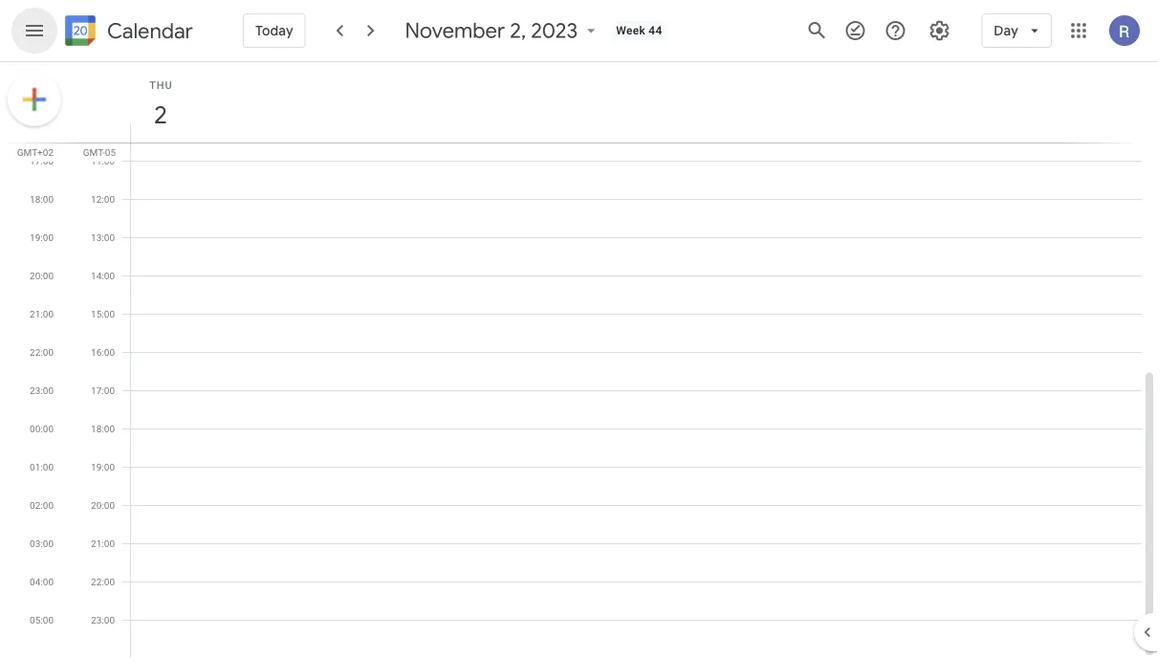 Task type: describe. For each thing, give the bounding box(es) containing it.
calendar
[[107, 18, 193, 44]]

03:00
[[30, 538, 54, 549]]

1 horizontal spatial 18:00
[[91, 423, 115, 434]]

0 vertical spatial 22:00
[[30, 346, 54, 358]]

thu 2
[[150, 79, 173, 131]]

2 grid
[[0, 62, 1158, 659]]

gmt-05
[[83, 146, 116, 158]]

calendar heading
[[103, 18, 193, 44]]

2,
[[510, 17, 527, 44]]

day
[[995, 22, 1019, 39]]

0 vertical spatial 21:00
[[30, 308, 54, 320]]

week 44
[[617, 24, 663, 37]]

12:00
[[91, 193, 115, 205]]

0 vertical spatial 19:00
[[30, 232, 54, 243]]

13:00
[[91, 232, 115, 243]]

0 vertical spatial 17:00
[[30, 155, 54, 167]]

1 horizontal spatial 22:00
[[91, 576, 115, 588]]

november 2, 2023
[[405, 17, 578, 44]]

02:00
[[30, 500, 54, 511]]

05:00
[[30, 614, 54, 626]]

2 column header
[[130, 62, 1143, 143]]

day button
[[982, 8, 1053, 54]]

2023
[[532, 17, 578, 44]]

1 vertical spatial 20:00
[[91, 500, 115, 511]]

1 vertical spatial 19:00
[[91, 461, 115, 473]]

november
[[405, 17, 506, 44]]

14:00
[[91, 270, 115, 281]]

16:00
[[91, 346, 115, 358]]

44
[[649, 24, 663, 37]]

1 horizontal spatial 17:00
[[91, 385, 115, 396]]



Task type: locate. For each thing, give the bounding box(es) containing it.
0 horizontal spatial 19:00
[[30, 232, 54, 243]]

22:00
[[30, 346, 54, 358], [91, 576, 115, 588]]

gmt+02
[[17, 146, 54, 158]]

settings menu image
[[929, 19, 951, 42]]

1 horizontal spatial 20:00
[[91, 500, 115, 511]]

1 vertical spatial 18:00
[[91, 423, 115, 434]]

1 vertical spatial 22:00
[[91, 576, 115, 588]]

22:00 right 04:00
[[91, 576, 115, 588]]

today button
[[243, 8, 306, 54]]

18:00 down the gmt+02
[[30, 193, 54, 205]]

23:00
[[30, 385, 54, 396], [91, 614, 115, 626]]

today
[[256, 22, 293, 39]]

22:00 left 16:00
[[30, 346, 54, 358]]

calendar element
[[61, 11, 193, 54]]

05
[[105, 146, 116, 158]]

21:00 left 15:00
[[30, 308, 54, 320]]

11:00
[[91, 155, 115, 167]]

04:00
[[30, 576, 54, 588]]

17:00
[[30, 155, 54, 167], [91, 385, 115, 396]]

15:00
[[91, 308, 115, 320]]

2
[[153, 99, 166, 131]]

1 vertical spatial 17:00
[[91, 385, 115, 396]]

thursday, november 2 element
[[139, 93, 183, 137]]

0 horizontal spatial 21:00
[[30, 308, 54, 320]]

gmt-
[[83, 146, 105, 158]]

1 vertical spatial 23:00
[[91, 614, 115, 626]]

19:00 left 13:00
[[30, 232, 54, 243]]

week
[[617, 24, 646, 37]]

21:00
[[30, 308, 54, 320], [91, 538, 115, 549]]

november 2, 2023 button
[[398, 17, 609, 44]]

17:00 left gmt-
[[30, 155, 54, 167]]

19:00 right 01:00
[[91, 461, 115, 473]]

19:00
[[30, 232, 54, 243], [91, 461, 115, 473]]

main drawer image
[[23, 19, 46, 42]]

20:00 left 14:00
[[30, 270, 54, 281]]

0 vertical spatial 18:00
[[30, 193, 54, 205]]

18:00 right 00:00 at the bottom of page
[[91, 423, 115, 434]]

1 vertical spatial 21:00
[[91, 538, 115, 549]]

21:00 right 03:00
[[91, 538, 115, 549]]

00:00
[[30, 423, 54, 434]]

0 vertical spatial 20:00
[[30, 270, 54, 281]]

0 horizontal spatial 18:00
[[30, 193, 54, 205]]

thu
[[150, 79, 173, 91]]

23:00 right 05:00
[[91, 614, 115, 626]]

0 horizontal spatial 17:00
[[30, 155, 54, 167]]

17:00 down 16:00
[[91, 385, 115, 396]]

1 horizontal spatial 19:00
[[91, 461, 115, 473]]

0 horizontal spatial 20:00
[[30, 270, 54, 281]]

01:00
[[30, 461, 54, 473]]

0 horizontal spatial 23:00
[[30, 385, 54, 396]]

0 horizontal spatial 22:00
[[30, 346, 54, 358]]

20:00
[[30, 270, 54, 281], [91, 500, 115, 511]]

18:00
[[30, 193, 54, 205], [91, 423, 115, 434]]

1 horizontal spatial 23:00
[[91, 614, 115, 626]]

0 vertical spatial 23:00
[[30, 385, 54, 396]]

20:00 right "02:00" in the bottom left of the page
[[91, 500, 115, 511]]

1 horizontal spatial 21:00
[[91, 538, 115, 549]]

23:00 up 00:00 at the bottom of page
[[30, 385, 54, 396]]



Task type: vqa. For each thing, say whether or not it's contained in the screenshot.
"22" for Oct 22 – 28, 2023
no



